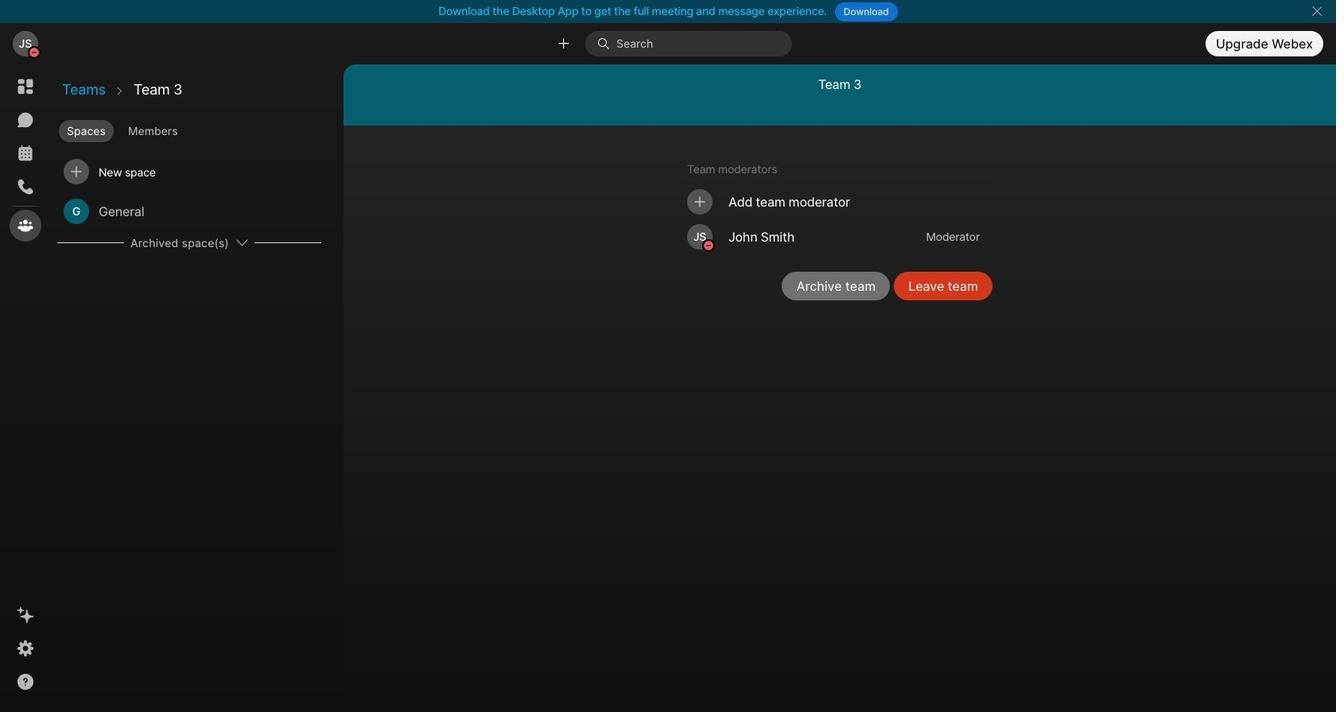 Task type: locate. For each thing, give the bounding box(es) containing it.
general list item
[[57, 192, 321, 231]]

arrow down_16 image
[[235, 236, 248, 249]]

tab list
[[56, 114, 342, 144]]

cancel_16 image
[[1311, 5, 1324, 18]]

john smith list item
[[675, 220, 993, 255]]

team moderators list
[[675, 185, 993, 255]]

navigation
[[0, 64, 51, 713]]

list item
[[57, 152, 321, 192]]



Task type: describe. For each thing, give the bounding box(es) containing it.
webex tab list
[[10, 71, 41, 242]]

add team moderator list item
[[675, 185, 993, 220]]



Task type: vqa. For each thing, say whether or not it's contained in the screenshot.
Test Space 'list item'
no



